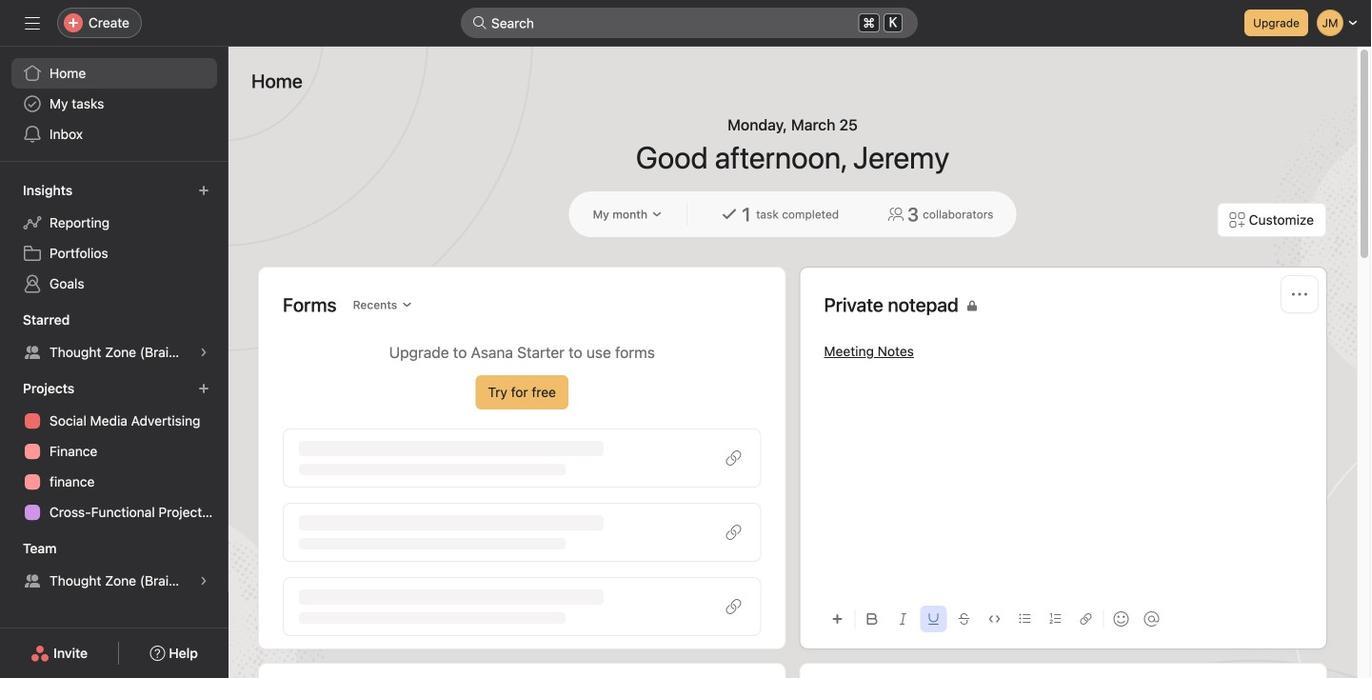 Task type: describe. For each thing, give the bounding box(es) containing it.
link image
[[1081, 614, 1092, 625]]

at mention image
[[1145, 612, 1160, 627]]

actions image
[[1293, 287, 1308, 302]]

italics image
[[898, 614, 909, 625]]

new project or portfolio image
[[198, 383, 210, 394]]

teams element
[[0, 532, 229, 600]]

new insights image
[[198, 185, 210, 196]]

hide sidebar image
[[25, 15, 40, 30]]

numbered list image
[[1050, 614, 1062, 625]]

Search tasks, projects, and more text field
[[461, 8, 918, 38]]

prominent image
[[473, 15, 488, 30]]

code image
[[989, 614, 1001, 625]]

insights element
[[0, 173, 229, 303]]

starred element
[[0, 303, 229, 372]]

insert an object image
[[832, 614, 844, 625]]

underline image
[[928, 614, 940, 625]]



Task type: vqa. For each thing, say whether or not it's contained in the screenshot.
bottommost The 'Study'
no



Task type: locate. For each thing, give the bounding box(es) containing it.
toolbar
[[825, 597, 1303, 640]]

global element
[[0, 47, 229, 161]]

strikethrough image
[[959, 614, 970, 625]]

emoji image
[[1114, 612, 1129, 627]]

bulleted list image
[[1020, 614, 1031, 625]]

bold image
[[867, 614, 879, 625]]

None field
[[461, 8, 918, 38]]

see details, thought zone (brainstorm space) image
[[198, 575, 210, 587]]

projects element
[[0, 372, 229, 532]]

see details, thought zone (brainstorm space) image
[[198, 347, 210, 358]]



